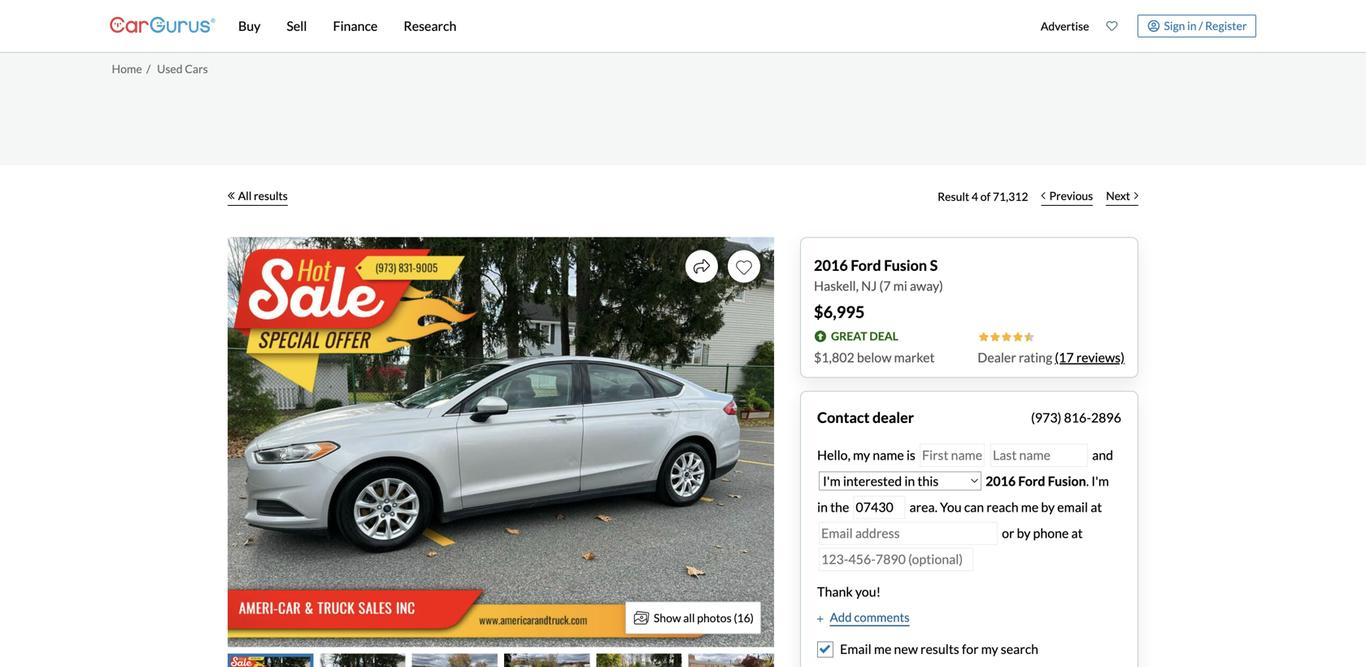 Task type: locate. For each thing, give the bounding box(es) containing it.
0 vertical spatial fusion
[[884, 256, 928, 274]]

2016 up the haskell,
[[814, 256, 848, 274]]

menu
[[1033, 3, 1257, 49]]

0 horizontal spatial in
[[818, 499, 828, 515]]

Email address email field
[[819, 522, 998, 545]]

0 vertical spatial 2016
[[814, 256, 848, 274]]

new
[[895, 641, 919, 657]]

i'm
[[1092, 473, 1110, 489]]

previous
[[1050, 189, 1094, 203]]

1 horizontal spatial ford
[[1019, 473, 1046, 489]]

me
[[1022, 499, 1039, 515], [875, 641, 892, 657]]

nj
[[862, 278, 877, 294]]

ford down the last name field
[[1019, 473, 1046, 489]]

photos
[[698, 611, 732, 625]]

fusion up mi
[[884, 256, 928, 274]]

2016
[[814, 256, 848, 274], [986, 473, 1016, 489]]

hello, my name is
[[818, 447, 919, 463]]

chevron left image
[[1042, 192, 1046, 200]]

1 horizontal spatial fusion
[[1048, 473, 1087, 489]]

1 vertical spatial ford
[[1019, 473, 1046, 489]]

great
[[832, 329, 868, 343]]

/ inside sign in / register link
[[1199, 19, 1204, 32]]

home / used cars
[[112, 62, 208, 75]]

0 horizontal spatial by
[[1017, 525, 1031, 541]]

dealer rating (17 reviews)
[[978, 349, 1125, 365]]

sign
[[1165, 19, 1186, 32]]

the
[[831, 499, 850, 515]]

2016 ford fusion s haskell, nj (7 mi away)
[[814, 256, 944, 294]]

0 horizontal spatial ford
[[851, 256, 882, 274]]

all results link
[[228, 179, 288, 214]]

0 vertical spatial results
[[254, 189, 288, 203]]

view vehicle photo 6 image
[[689, 654, 775, 667]]

0 vertical spatial by
[[1042, 499, 1055, 515]]

0 horizontal spatial 2016
[[814, 256, 848, 274]]

show all photos (16) link
[[626, 602, 762, 634]]

2016 up reach
[[986, 473, 1016, 489]]

0 vertical spatial ford
[[851, 256, 882, 274]]

market
[[895, 349, 935, 365]]

results left for on the right
[[921, 641, 960, 657]]

at right email
[[1091, 499, 1103, 515]]

fusion for 2016 ford fusion s haskell, nj (7 mi away)
[[884, 256, 928, 274]]

$6,995
[[814, 302, 865, 322]]

0 horizontal spatial at
[[1072, 525, 1083, 541]]

by
[[1042, 499, 1055, 515], [1017, 525, 1031, 541]]

all
[[684, 611, 695, 625]]

1 horizontal spatial in
[[1188, 19, 1197, 32]]

search
[[1001, 641, 1039, 657]]

(973)
[[1032, 410, 1062, 426]]

(973) 816-2896
[[1032, 410, 1122, 426]]

1 vertical spatial at
[[1072, 525, 1083, 541]]

1 horizontal spatial at
[[1091, 499, 1103, 515]]

0 horizontal spatial me
[[875, 641, 892, 657]]

in right sign
[[1188, 19, 1197, 32]]

tab list
[[228, 654, 775, 667]]

can
[[965, 499, 985, 515]]

my left name
[[854, 447, 871, 463]]

(17
[[1055, 349, 1075, 365]]

contact dealer
[[818, 409, 915, 427]]

thank you!
[[818, 584, 881, 600]]

all
[[238, 189, 252, 203]]

menu bar
[[216, 0, 1033, 52]]

email me new results for my search
[[840, 641, 1039, 657]]

in inside menu item
[[1188, 19, 1197, 32]]

(16)
[[734, 611, 754, 625]]

0 vertical spatial my
[[854, 447, 871, 463]]

ford for 2016 ford fusion s haskell, nj (7 mi away)
[[851, 256, 882, 274]]

me left new
[[875, 641, 892, 657]]

0 vertical spatial /
[[1199, 19, 1204, 32]]

my right for on the right
[[982, 641, 999, 657]]

1 vertical spatial in
[[818, 499, 828, 515]]

by left email
[[1042, 499, 1055, 515]]

home link
[[112, 62, 142, 75]]

1 vertical spatial me
[[875, 641, 892, 657]]

1 vertical spatial fusion
[[1048, 473, 1087, 489]]

0 vertical spatial in
[[1188, 19, 1197, 32]]

phone
[[1034, 525, 1069, 541]]

in
[[1188, 19, 1197, 32], [818, 499, 828, 515]]

vehicle full photo image
[[228, 237, 775, 647]]

dealer
[[873, 409, 915, 427]]

2016 for 2016 ford fusion s haskell, nj (7 mi away)
[[814, 256, 848, 274]]

2016 ford fusion
[[986, 473, 1087, 489]]

at
[[1091, 499, 1103, 515], [1072, 525, 1083, 541]]

result 4 of 71,312
[[938, 190, 1029, 203]]

ford up nj
[[851, 256, 882, 274]]

menu containing sign in / register
[[1033, 3, 1257, 49]]

fusion
[[884, 256, 928, 274], [1048, 473, 1087, 489]]

reach
[[987, 499, 1019, 515]]

0 horizontal spatial /
[[146, 62, 151, 75]]

sign in / register link
[[1138, 15, 1257, 37]]

Zip code field
[[854, 496, 906, 519]]

sell button
[[274, 0, 320, 52]]

fusion inside 2016 ford fusion s haskell, nj (7 mi away)
[[884, 256, 928, 274]]

0 vertical spatial me
[[1022, 499, 1039, 515]]

/
[[1199, 19, 1204, 32], [146, 62, 151, 75]]

fusion up email
[[1048, 473, 1087, 489]]

view vehicle photo 2 image
[[320, 654, 406, 667]]

menu bar containing buy
[[216, 0, 1033, 52]]

/ left used
[[146, 62, 151, 75]]

/ left register
[[1199, 19, 1204, 32]]

plus image
[[818, 615, 824, 623]]

results
[[254, 189, 288, 203], [921, 641, 960, 657]]

in left the
[[818, 499, 828, 515]]

1 horizontal spatial /
[[1199, 19, 1204, 32]]

rating
[[1019, 349, 1053, 365]]

2016 inside 2016 ford fusion s haskell, nj (7 mi away)
[[814, 256, 848, 274]]

1 horizontal spatial me
[[1022, 499, 1039, 515]]

by right or
[[1017, 525, 1031, 541]]

1 horizontal spatial my
[[982, 641, 999, 657]]

1 vertical spatial 2016
[[986, 473, 1016, 489]]

away)
[[910, 278, 944, 294]]

my
[[854, 447, 871, 463], [982, 641, 999, 657]]

me down "2016 ford fusion"
[[1022, 499, 1039, 515]]

area.
[[910, 499, 938, 515]]

add comments
[[830, 610, 910, 624]]

0 horizontal spatial fusion
[[884, 256, 928, 274]]

at right phone
[[1072, 525, 1083, 541]]

1 vertical spatial my
[[982, 641, 999, 657]]

results right 'all'
[[254, 189, 288, 203]]

ford inside 2016 ford fusion s haskell, nj (7 mi away)
[[851, 256, 882, 274]]

1 horizontal spatial 2016
[[986, 473, 1016, 489]]

1 horizontal spatial results
[[921, 641, 960, 657]]



Task type: describe. For each thing, give the bounding box(es) containing it.
is
[[907, 447, 916, 463]]

71,312
[[993, 190, 1029, 203]]

chevron double left image
[[228, 192, 235, 200]]

view vehicle photo 3 image
[[412, 654, 498, 667]]

register
[[1206, 19, 1248, 32]]

advertise
[[1041, 19, 1090, 33]]

email
[[840, 641, 872, 657]]

view vehicle photo 4 image
[[504, 654, 590, 667]]

finance
[[333, 18, 378, 34]]

hello,
[[818, 447, 851, 463]]

finance button
[[320, 0, 391, 52]]

or by phone at
[[1002, 525, 1083, 541]]

thank
[[818, 584, 853, 600]]

. i'm in the
[[818, 473, 1110, 515]]

share image
[[694, 258, 710, 275]]

cargurus logo homepage link image
[[110, 3, 216, 49]]

0 horizontal spatial my
[[854, 447, 871, 463]]

of
[[981, 190, 991, 203]]

.
[[1087, 473, 1090, 489]]

add
[[830, 610, 852, 624]]

fusion for 2016 ford fusion
[[1048, 473, 1087, 489]]

0 vertical spatial at
[[1091, 499, 1103, 515]]

next
[[1107, 189, 1131, 203]]

used
[[157, 62, 183, 75]]

sign in / register
[[1165, 19, 1248, 32]]

show all photos (16)
[[654, 611, 754, 625]]

area. you can reach me by email at
[[908, 499, 1103, 515]]

deal
[[870, 329, 899, 343]]

chevron right image
[[1135, 192, 1139, 200]]

buy
[[238, 18, 261, 34]]

advertise link
[[1033, 3, 1098, 49]]

2896
[[1092, 410, 1122, 426]]

dealer
[[978, 349, 1017, 365]]

great deal
[[832, 329, 899, 343]]

view vehicle photo 1 image
[[228, 654, 314, 667]]

email
[[1058, 499, 1089, 515]]

all results
[[238, 189, 288, 203]]

1 vertical spatial /
[[146, 62, 151, 75]]

user icon image
[[1148, 20, 1160, 32]]

cars
[[185, 62, 208, 75]]

below
[[857, 349, 892, 365]]

1 vertical spatial by
[[1017, 525, 1031, 541]]

next link
[[1100, 179, 1146, 214]]

haskell,
[[814, 278, 859, 294]]

saved cars image
[[1107, 20, 1118, 32]]

result
[[938, 190, 970, 203]]

you
[[941, 499, 962, 515]]

0 horizontal spatial results
[[254, 189, 288, 203]]

4
[[972, 190, 979, 203]]

previous link
[[1035, 179, 1100, 214]]

for
[[962, 641, 979, 657]]

ford for 2016 ford fusion
[[1019, 473, 1046, 489]]

s
[[930, 256, 938, 274]]

cargurus logo homepage link link
[[110, 3, 216, 49]]

reviews)
[[1077, 349, 1125, 365]]

research
[[404, 18, 457, 34]]

sign in / register menu item
[[1127, 15, 1257, 37]]

Last name field
[[991, 444, 1089, 467]]

$1,802
[[814, 349, 855, 365]]

Phone (optional) telephone field
[[819, 548, 974, 571]]

home
[[112, 62, 142, 75]]

816-
[[1065, 410, 1092, 426]]

1 vertical spatial results
[[921, 641, 960, 657]]

(17 reviews) button
[[1055, 348, 1125, 367]]

(7
[[880, 278, 891, 294]]

name
[[873, 447, 905, 463]]

add comments button
[[818, 608, 910, 627]]

or
[[1002, 525, 1015, 541]]

in inside . i'm in the
[[818, 499, 828, 515]]

research button
[[391, 0, 470, 52]]

First name field
[[920, 444, 985, 467]]

view vehicle photo 5 image
[[597, 654, 682, 667]]

you!
[[856, 584, 881, 600]]

comments
[[855, 610, 910, 624]]

sell
[[287, 18, 307, 34]]

$1,802 below market
[[814, 349, 935, 365]]

contact
[[818, 409, 870, 427]]

buy button
[[225, 0, 274, 52]]

mi
[[894, 278, 908, 294]]

show
[[654, 611, 682, 625]]

1 horizontal spatial by
[[1042, 499, 1055, 515]]

and
[[1090, 447, 1114, 463]]

2016 for 2016 ford fusion
[[986, 473, 1016, 489]]



Task type: vqa. For each thing, say whether or not it's contained in the screenshot.
THE PREVIOUS LINK
yes



